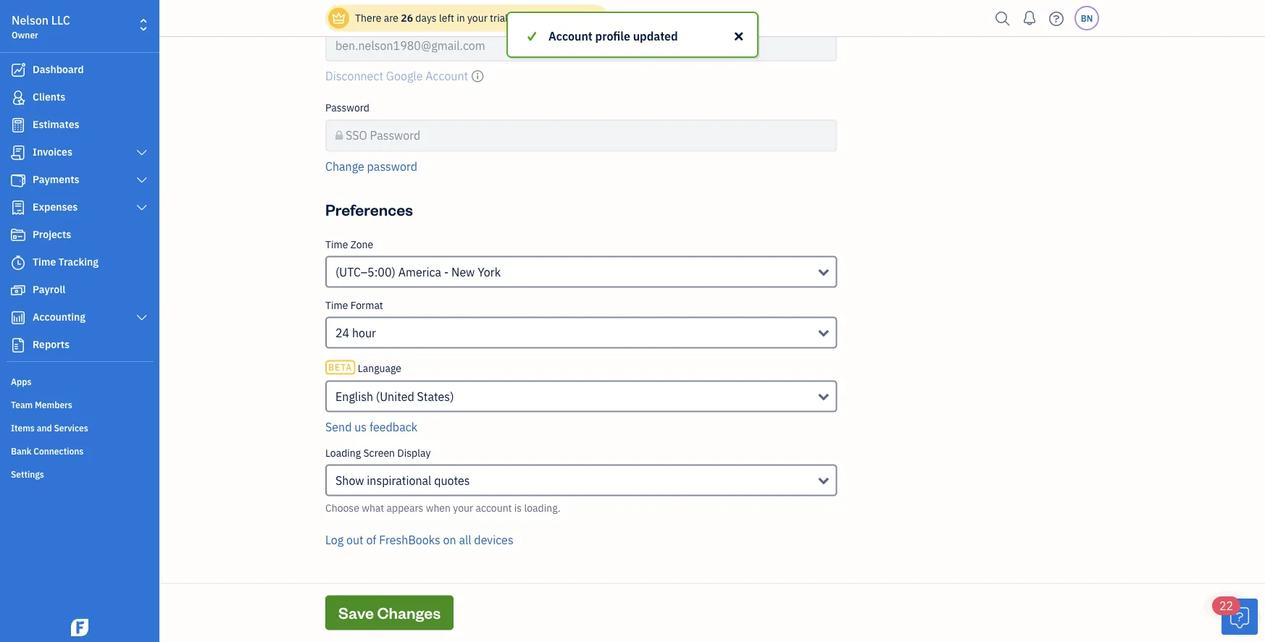 Task type: vqa. For each thing, say whether or not it's contained in the screenshot.
the you
no



Task type: locate. For each thing, give the bounding box(es) containing it.
time up 24
[[325, 299, 348, 312]]

(utc–5:00) america - new york
[[335, 265, 501, 280]]

email
[[325, 12, 351, 25]]

on
[[443, 533, 456, 548]]

chevron large down image
[[135, 175, 149, 186], [135, 202, 149, 214], [135, 312, 149, 324]]

0 vertical spatial chevron large down image
[[135, 175, 149, 186]]

freshbooks
[[379, 533, 440, 548]]

items and services
[[11, 422, 88, 434]]

password up lock image
[[325, 101, 370, 115]]

account profile updated
[[549, 29, 678, 44]]

trial.
[[490, 11, 511, 25]]

freshbooks image
[[68, 620, 91, 637]]

all
[[459, 533, 471, 548]]

2 vertical spatial time
[[325, 299, 348, 312]]

1 vertical spatial password
[[370, 128, 420, 143]]

time right timer icon
[[33, 255, 56, 269]]

members
[[35, 399, 72, 411]]

upgrade account link
[[513, 11, 597, 25]]

26
[[401, 11, 413, 25]]

beta language
[[328, 362, 401, 375]]

english
[[335, 389, 373, 405]]

password up password
[[370, 128, 420, 143]]

chart image
[[9, 311, 27, 325]]

zone
[[351, 238, 373, 251]]

account
[[558, 11, 597, 25], [549, 29, 593, 44]]

loading.
[[524, 502, 560, 515]]

1 vertical spatial account
[[549, 29, 593, 44]]

dashboard image
[[9, 63, 27, 78]]

account up email address email field
[[558, 11, 597, 25]]

account inside account profile updated status
[[549, 29, 593, 44]]

1 chevron large down image from the top
[[135, 175, 149, 186]]

and
[[37, 422, 52, 434]]

chevron large down image for payments
[[135, 175, 149, 186]]

your inside preferences element
[[453, 502, 473, 515]]

when
[[426, 502, 451, 515]]

time
[[325, 238, 348, 251], [33, 255, 56, 269], [325, 299, 348, 312]]

payroll
[[33, 283, 65, 296]]

expense image
[[9, 201, 27, 215]]

0 vertical spatial password
[[325, 101, 370, 115]]

your right in
[[467, 11, 487, 25]]

choose
[[325, 502, 359, 515]]

time format
[[325, 299, 383, 312]]

appears
[[387, 502, 423, 515]]

account down upgrade account link on the left of page
[[549, 29, 593, 44]]

payment image
[[9, 173, 27, 188]]

main element
[[0, 0, 196, 643]]

(utc–5:00)
[[335, 265, 396, 280]]

3 chevron large down image from the top
[[135, 312, 149, 324]]

bn button
[[1075, 6, 1099, 30]]

1 vertical spatial chevron large down image
[[135, 202, 149, 214]]

items
[[11, 422, 35, 434]]

send us feedback
[[325, 420, 417, 435]]

0 horizontal spatial password
[[325, 101, 370, 115]]

updated
[[633, 29, 678, 44]]

profile
[[595, 29, 630, 44]]

2 vertical spatial chevron large down image
[[135, 312, 149, 324]]

time tracking
[[33, 255, 99, 269]]

0 vertical spatial time
[[325, 238, 348, 251]]

new
[[451, 265, 475, 280]]

your right when
[[453, 502, 473, 515]]

2 chevron large down image from the top
[[135, 202, 149, 214]]

chevron large down image for accounting
[[135, 312, 149, 324]]

what
[[362, 502, 384, 515]]

sso password
[[346, 128, 420, 143]]

show inspirational quotes
[[335, 474, 470, 489]]

llc
[[51, 13, 70, 28]]

connections
[[34, 446, 84, 457]]

(united
[[376, 389, 414, 405]]

time left zone
[[325, 238, 348, 251]]

email address
[[325, 12, 391, 25]]

display
[[397, 447, 431, 460]]

close image
[[732, 28, 746, 45]]

accounting link
[[4, 305, 155, 331]]

project image
[[9, 228, 27, 243]]

projects link
[[4, 222, 155, 249]]

info image
[[471, 68, 484, 85]]

chevron large down image for expenses
[[135, 202, 149, 214]]

1 vertical spatial your
[[453, 502, 473, 515]]

preferences element
[[320, 238, 843, 567]]

password
[[325, 101, 370, 115], [370, 128, 420, 143]]

dashboard link
[[4, 57, 155, 83]]

invoices link
[[4, 140, 155, 166]]

preferences
[[325, 200, 413, 220]]

feedback
[[369, 420, 417, 435]]

log out of freshbooks on all devices
[[325, 533, 514, 548]]

accounting
[[33, 310, 85, 324]]

Loading Screen Display field
[[325, 465, 837, 497]]

Email Address email field
[[325, 30, 837, 62]]

lock image
[[335, 127, 343, 145]]

0 vertical spatial your
[[467, 11, 487, 25]]

go to help image
[[1045, 8, 1068, 29]]

devices
[[474, 533, 514, 548]]

change password
[[325, 159, 417, 174]]

expenses
[[33, 200, 78, 214]]

report image
[[9, 338, 27, 353]]

1 vertical spatial time
[[33, 255, 56, 269]]

team
[[11, 399, 33, 411]]

chevron large down image inside accounting link
[[135, 312, 149, 324]]

clients
[[33, 90, 65, 104]]

invoices
[[33, 145, 72, 159]]

bank connections
[[11, 446, 84, 457]]



Task type: describe. For each thing, give the bounding box(es) containing it.
sso
[[346, 128, 367, 143]]

time zone
[[325, 238, 373, 251]]

quotes
[[434, 474, 470, 489]]

save
[[338, 603, 374, 624]]

change
[[325, 159, 364, 174]]

log out of freshbooks on all devices button
[[325, 532, 514, 549]]

states)
[[417, 389, 454, 405]]

america
[[398, 265, 441, 280]]

notifications image
[[1018, 4, 1041, 33]]

estimates
[[33, 118, 79, 131]]

settings link
[[4, 463, 155, 485]]

clients link
[[4, 85, 155, 111]]

is
[[514, 502, 522, 515]]

timer image
[[9, 256, 27, 270]]

there are 26 days left in your trial. upgrade account
[[355, 11, 597, 25]]

save changes
[[338, 603, 441, 624]]

english (united states)
[[335, 389, 454, 405]]

services
[[54, 422, 88, 434]]

loading
[[325, 447, 361, 460]]

format
[[351, 299, 383, 312]]

log
[[325, 533, 344, 548]]

days
[[415, 11, 437, 25]]

resource center badge image
[[1222, 599, 1258, 635]]

Language field
[[325, 381, 837, 413]]

estimate image
[[9, 118, 27, 133]]

reports link
[[4, 333, 155, 359]]

left
[[439, 11, 454, 25]]

account profile updated status
[[0, 12, 1265, 58]]

nelson
[[12, 13, 49, 28]]

there
[[355, 11, 381, 25]]

account profile element
[[320, 0, 843, 187]]

out
[[346, 533, 364, 548]]

time tracking link
[[4, 250, 155, 276]]

chevron large down image
[[135, 147, 149, 159]]

1 horizontal spatial password
[[370, 128, 420, 143]]

password
[[367, 159, 417, 174]]

payments
[[33, 173, 79, 186]]

of
[[366, 533, 376, 548]]

payroll link
[[4, 278, 155, 304]]

dashboard
[[33, 63, 84, 76]]

time inside main element
[[33, 255, 56, 269]]

language
[[358, 362, 401, 375]]

in
[[457, 11, 465, 25]]

account
[[476, 502, 512, 515]]

estimates link
[[4, 112, 155, 138]]

bank
[[11, 446, 31, 457]]

send us feedback link
[[325, 420, 417, 435]]

apps link
[[4, 370, 155, 392]]

items and services link
[[4, 417, 155, 438]]

bank connections link
[[4, 440, 155, 462]]

search image
[[991, 8, 1014, 29]]

apps
[[11, 376, 31, 388]]

-
[[444, 265, 449, 280]]

Time Format field
[[325, 317, 837, 349]]

projects
[[33, 228, 71, 241]]

choose what appears when your account is loading.
[[325, 502, 560, 515]]

expenses link
[[4, 195, 155, 221]]

time for 24 hour
[[325, 299, 348, 312]]

22 button
[[1212, 597, 1258, 635]]

address
[[353, 12, 391, 25]]

First Name text field
[[325, 0, 576, 1]]

show
[[335, 474, 364, 489]]

22
[[1220, 599, 1233, 614]]

save changes button
[[325, 596, 454, 631]]

crown image
[[331, 11, 346, 26]]

are
[[384, 11, 398, 25]]

24 hour
[[335, 326, 376, 341]]

loading screen display
[[325, 447, 431, 460]]

invoice image
[[9, 146, 27, 160]]

check image
[[525, 28, 539, 45]]

york
[[478, 265, 501, 280]]

Time Zone field
[[325, 257, 837, 288]]

inspirational
[[367, 474, 431, 489]]

team members
[[11, 399, 72, 411]]

money image
[[9, 283, 27, 298]]

payments link
[[4, 167, 155, 193]]

beta
[[328, 362, 352, 374]]

tracking
[[58, 255, 99, 269]]

screen
[[363, 447, 395, 460]]

0 vertical spatial account
[[558, 11, 597, 25]]

bn
[[1081, 12, 1093, 24]]

us
[[354, 420, 367, 435]]

hour
[[352, 326, 376, 341]]

time for (utc–5:00)
[[325, 238, 348, 251]]

owner
[[12, 29, 38, 41]]

Last Name text field
[[587, 0, 837, 1]]

nelson llc owner
[[12, 13, 70, 41]]

client image
[[9, 91, 27, 105]]

change password button
[[325, 158, 417, 175]]



